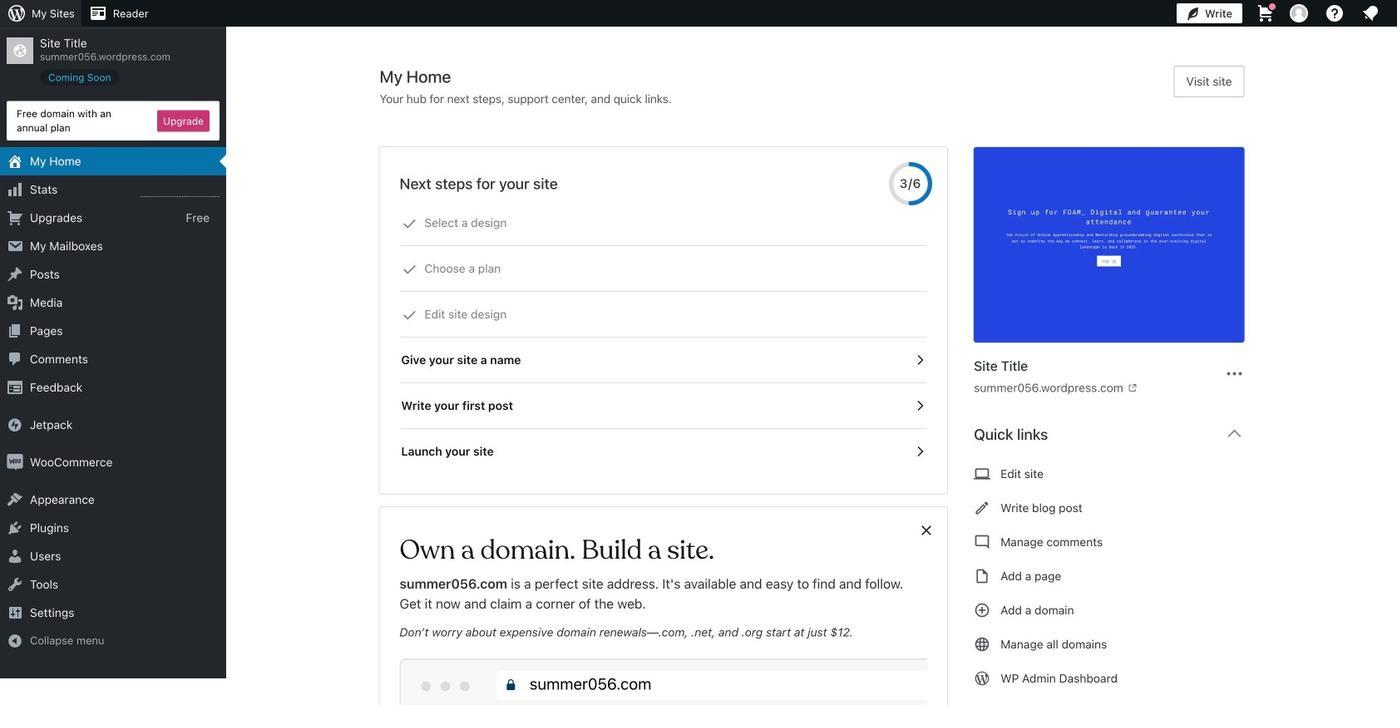 Task type: vqa. For each thing, say whether or not it's contained in the screenshot.
"Launchpad Checklist" element
yes



Task type: locate. For each thing, give the bounding box(es) containing it.
my profile image
[[1290, 4, 1308, 22]]

2 task enabled image from the top
[[913, 444, 928, 459]]

main content
[[380, 66, 1258, 705]]

help image
[[1325, 3, 1345, 23]]

1 img image from the top
[[7, 417, 23, 433]]

insert_drive_file image
[[974, 566, 991, 586]]

0 vertical spatial img image
[[7, 417, 23, 433]]

dismiss domain name promotion image
[[919, 521, 934, 541]]

0 vertical spatial task enabled image
[[913, 353, 928, 368]]

2 task complete image from the top
[[402, 262, 417, 277]]

task complete image
[[402, 308, 417, 323]]

mode_comment image
[[974, 532, 991, 552]]

task enabled image
[[913, 398, 928, 413]]

progress bar
[[889, 162, 933, 205]]

task enabled image up task enabled image
[[913, 353, 928, 368]]

1 task enabled image from the top
[[913, 353, 928, 368]]

3 list item from the top
[[1390, 241, 1398, 303]]

1 vertical spatial img image
[[7, 454, 23, 471]]

1 list item from the top
[[1390, 85, 1398, 163]]

task enabled image
[[913, 353, 928, 368], [913, 444, 928, 459]]

task enabled image down task enabled image
[[913, 444, 928, 459]]

1 vertical spatial task enabled image
[[913, 444, 928, 459]]

laptop image
[[974, 464, 991, 484]]

1 vertical spatial task complete image
[[402, 262, 417, 277]]

task complete image
[[402, 216, 417, 231], [402, 262, 417, 277]]

0 vertical spatial task complete image
[[402, 216, 417, 231]]

launchpad checklist element
[[400, 200, 928, 474]]

list item
[[1390, 85, 1398, 163], [1390, 163, 1398, 241], [1390, 241, 1398, 303]]

img image
[[7, 417, 23, 433], [7, 454, 23, 471]]

more options for site site title image
[[1225, 364, 1245, 384]]

2 img image from the top
[[7, 454, 23, 471]]

manage your notifications image
[[1361, 3, 1381, 23]]



Task type: describe. For each thing, give the bounding box(es) containing it.
highest hourly views 0 image
[[141, 186, 220, 197]]

my shopping cart image
[[1256, 3, 1276, 23]]

edit image
[[974, 498, 991, 518]]

2 list item from the top
[[1390, 163, 1398, 241]]

1 task complete image from the top
[[402, 216, 417, 231]]



